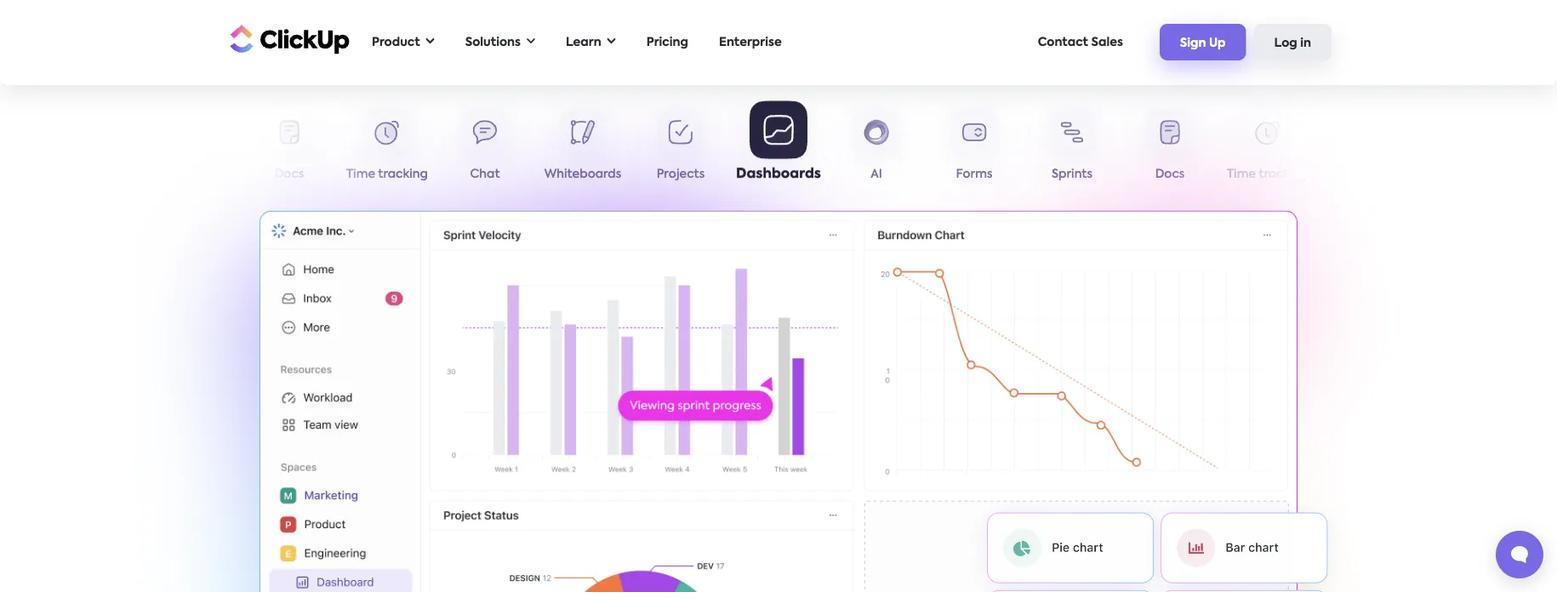 Task type: vqa. For each thing, say whether or not it's contained in the screenshot.
to to the right
no



Task type: describe. For each thing, give the bounding box(es) containing it.
clickup image
[[226, 23, 350, 55]]

contact sales link
[[1030, 25, 1132, 60]]

learn button
[[558, 25, 625, 60]]

2 docs button from the left
[[1122, 109, 1219, 188]]

contact
[[1038, 36, 1089, 48]]

solutions
[[465, 36, 521, 48]]

1 sprints button from the left
[[143, 109, 240, 188]]

enterprise link
[[711, 25, 791, 60]]

1 sprints from the left
[[171, 169, 212, 180]]

1 time tracking from the left
[[347, 169, 428, 180]]

whiteboards button
[[534, 109, 632, 188]]

1 time from the left
[[347, 169, 375, 180]]

2 time from the left
[[1228, 169, 1257, 180]]

dashboards button
[[730, 102, 828, 186]]

ai button
[[828, 109, 926, 188]]

in
[[1301, 37, 1312, 49]]

projects button
[[632, 109, 730, 188]]

sign up button
[[1160, 24, 1247, 60]]

sign
[[1181, 37, 1207, 49]]

projects
[[657, 169, 705, 180]]

1 tracking from the left
[[378, 169, 428, 180]]

sales
[[1092, 36, 1124, 48]]

chat
[[470, 169, 500, 180]]

up
[[1210, 37, 1226, 49]]



Task type: locate. For each thing, give the bounding box(es) containing it.
time tracking button
[[338, 109, 436, 188], [1219, 109, 1317, 188]]

2 docs from the left
[[1156, 169, 1185, 180]]

docs for 2nd docs button from the right
[[275, 169, 304, 180]]

docs button
[[240, 109, 338, 188], [1122, 109, 1219, 188]]

0 horizontal spatial sprints
[[171, 169, 212, 180]]

1 horizontal spatial docs
[[1156, 169, 1185, 180]]

dashboards image
[[259, 211, 1298, 593], [873, 494, 1349, 593]]

contact sales
[[1038, 36, 1124, 48]]

tracking
[[378, 169, 428, 180], [1259, 169, 1309, 180]]

0 horizontal spatial docs button
[[240, 109, 338, 188]]

pricing
[[647, 36, 689, 48]]

docs for first docs button from right
[[1156, 169, 1185, 180]]

enterprise
[[719, 36, 782, 48]]

0 horizontal spatial time tracking
[[347, 169, 428, 180]]

1 horizontal spatial sprints
[[1052, 169, 1093, 180]]

2 time tracking button from the left
[[1219, 109, 1317, 188]]

1 horizontal spatial sprints button
[[1024, 109, 1122, 188]]

1 horizontal spatial time tracking
[[1228, 169, 1309, 180]]

solutions button
[[457, 25, 544, 60]]

log
[[1275, 37, 1298, 49]]

sprints button
[[143, 109, 240, 188], [1024, 109, 1122, 188]]

0 horizontal spatial time
[[347, 169, 375, 180]]

time tracking
[[347, 169, 428, 180], [1228, 169, 1309, 180]]

2 time tracking from the left
[[1228, 169, 1309, 180]]

1 horizontal spatial docs button
[[1122, 109, 1219, 188]]

2 sprints from the left
[[1052, 169, 1093, 180]]

0 horizontal spatial tracking
[[378, 169, 428, 180]]

log in
[[1275, 37, 1312, 49]]

sprints
[[171, 169, 212, 180], [1052, 169, 1093, 180]]

forms button
[[926, 109, 1024, 188]]

0 horizontal spatial docs
[[275, 169, 304, 180]]

product
[[372, 36, 420, 48]]

sign up
[[1181, 37, 1226, 49]]

ai
[[871, 169, 883, 180]]

2 sprints button from the left
[[1024, 109, 1122, 188]]

log in link
[[1254, 24, 1332, 60]]

time
[[347, 169, 375, 180], [1228, 169, 1257, 180]]

1 docs button from the left
[[240, 109, 338, 188]]

1 time tracking button from the left
[[338, 109, 436, 188]]

learn
[[566, 36, 602, 48]]

docs
[[275, 169, 304, 180], [1156, 169, 1185, 180]]

0 horizontal spatial time tracking button
[[338, 109, 436, 188]]

whiteboards
[[545, 169, 622, 180]]

1 docs from the left
[[275, 169, 304, 180]]

0 horizontal spatial sprints button
[[143, 109, 240, 188]]

dashboards
[[736, 168, 821, 182]]

pricing link
[[638, 25, 697, 60]]

chat button
[[436, 109, 534, 188]]

1 horizontal spatial time tracking button
[[1219, 109, 1317, 188]]

forms
[[956, 169, 993, 180]]

product button
[[364, 25, 443, 60]]

1 horizontal spatial time
[[1228, 169, 1257, 180]]

1 horizontal spatial tracking
[[1259, 169, 1309, 180]]

2 tracking from the left
[[1259, 169, 1309, 180]]



